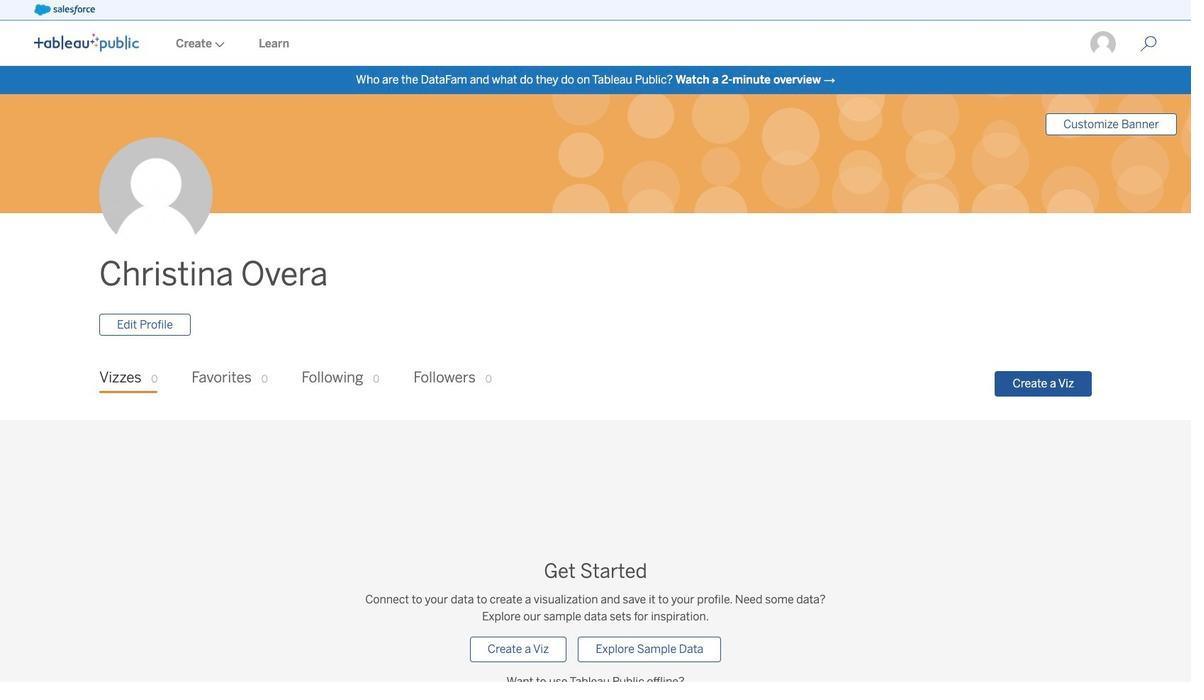 Task type: locate. For each thing, give the bounding box(es) containing it.
avatar image
[[99, 138, 213, 251]]



Task type: describe. For each thing, give the bounding box(es) containing it.
go to search image
[[1123, 35, 1174, 52]]

logo image
[[34, 33, 139, 52]]

create image
[[212, 42, 225, 47]]

salesforce logo image
[[34, 4, 95, 16]]

christina.overa image
[[1089, 30, 1117, 58]]



Task type: vqa. For each thing, say whether or not it's contained in the screenshot.
Salesforce Logo
yes



